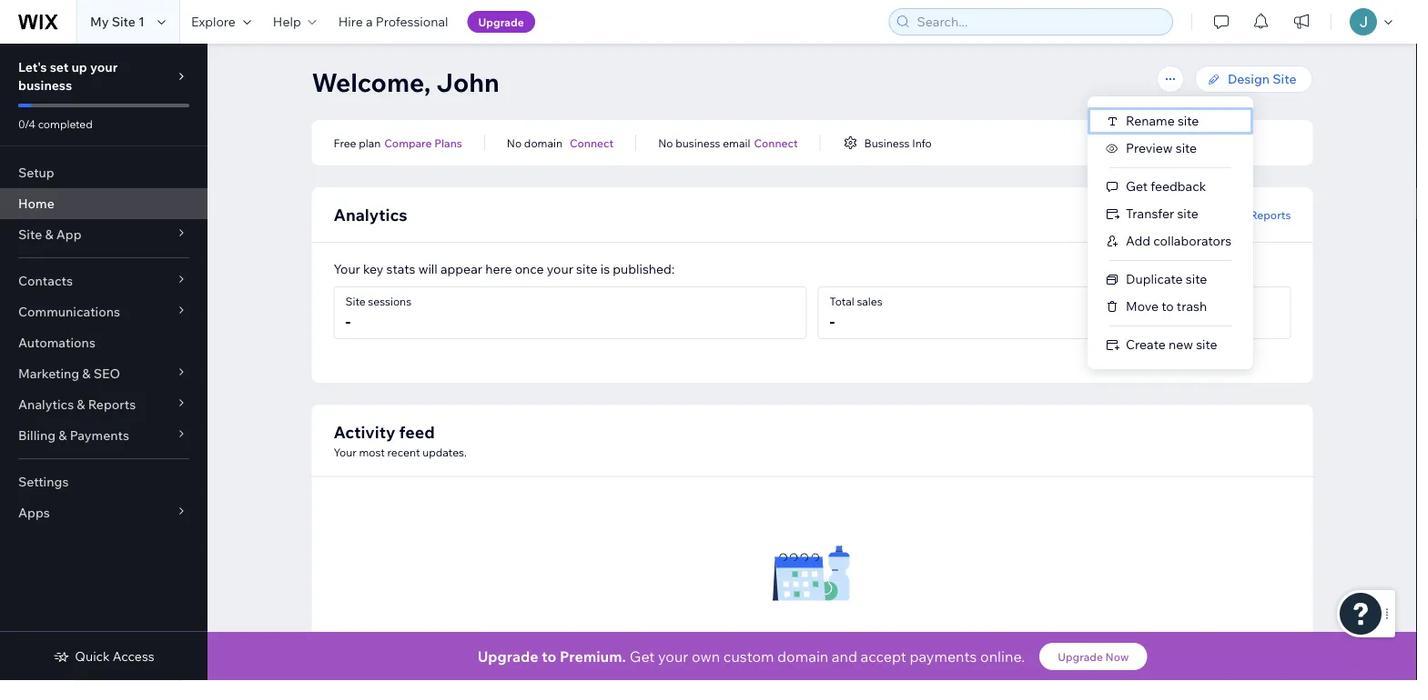 Task type: vqa. For each thing, say whether or not it's contained in the screenshot.
Wix Forum logo on the bottom
no



Task type: describe. For each thing, give the bounding box(es) containing it.
no for no domain
[[507, 136, 522, 150]]

preview site button
[[1088, 135, 1254, 162]]

0 vertical spatial domain
[[524, 136, 563, 150]]

rename site button
[[1088, 107, 1254, 135]]

upgrade now
[[1058, 651, 1129, 664]]

is
[[601, 261, 610, 277]]

site for duplicate site
[[1186, 271, 1208, 287]]

1 your from the top
[[334, 261, 360, 277]]

now
[[1106, 651, 1129, 664]]

total sales -
[[830, 295, 883, 331]]

set
[[50, 59, 69, 75]]

marketing
[[18, 366, 79, 382]]

business info
[[865, 136, 932, 150]]

updates.
[[423, 446, 467, 459]]

accept
[[861, 648, 907, 667]]

Search... field
[[912, 9, 1167, 35]]

upgrade for upgrade now
[[1058, 651, 1103, 664]]

stats
[[387, 261, 416, 277]]

app
[[56, 227, 82, 243]]

automations
[[18, 335, 96, 351]]

1 connect from the left
[[570, 136, 614, 150]]

2 vertical spatial your
[[658, 648, 689, 667]]

site inside the site & app dropdown button
[[18, 227, 42, 243]]

rename site
[[1126, 113, 1200, 129]]

& for site
[[45, 227, 53, 243]]

view
[[1207, 208, 1232, 222]]

feed
[[399, 422, 435, 443]]

plans
[[434, 136, 462, 150]]

trash
[[1177, 299, 1208, 315]]

0/4
[[18, 117, 35, 131]]

site sessions -
[[346, 295, 412, 331]]

up
[[71, 59, 87, 75]]

rename
[[1126, 113, 1175, 129]]

& for analytics
[[77, 397, 85, 413]]

design site link
[[1196, 66, 1313, 93]]

site inside site sessions -
[[346, 295, 366, 309]]

activity feed your most recent updates.
[[334, 422, 467, 459]]

analytics for analytics & reports
[[18, 397, 74, 413]]

to for move
[[1162, 299, 1174, 315]]

1 vertical spatial your
[[547, 261, 574, 277]]

site left 1
[[112, 14, 136, 30]]

a
[[366, 14, 373, 30]]

free plan compare plans
[[334, 136, 462, 150]]

move
[[1126, 299, 1159, 315]]

activity
[[334, 422, 396, 443]]

analytics & reports button
[[0, 390, 208, 421]]

contacts
[[18, 273, 73, 289]]

upgrade now button
[[1040, 644, 1148, 671]]

site & app
[[18, 227, 82, 243]]

add collaborators button
[[1088, 228, 1254, 255]]

plan
[[359, 136, 381, 150]]

key
[[363, 261, 384, 277]]

compare
[[384, 136, 432, 150]]

completed
[[38, 117, 93, 131]]

help button
[[262, 0, 328, 44]]

& for marketing
[[82, 366, 91, 382]]

access
[[113, 649, 154, 665]]

apps button
[[0, 498, 208, 529]]

transfer site
[[1126, 206, 1199, 222]]

welcome,
[[312, 66, 431, 98]]

view all reports button
[[1207, 207, 1292, 223]]

will
[[419, 261, 438, 277]]

upgrade button
[[468, 11, 535, 33]]

help
[[273, 14, 301, 30]]

billing & payments
[[18, 428, 129, 444]]

reports for analytics & reports
[[88, 397, 136, 413]]

2 connect from the left
[[754, 136, 798, 150]]

upgrade for upgrade
[[479, 15, 524, 29]]

professional
[[376, 14, 448, 30]]

custom
[[724, 648, 774, 667]]

published:
[[613, 261, 675, 277]]

settings
[[18, 474, 69, 490]]

sessions
[[368, 295, 412, 309]]

duplicate
[[1126, 271, 1183, 287]]

no business email connect
[[659, 136, 798, 150]]

billing & payments button
[[0, 421, 208, 452]]

let's set up your business
[[18, 59, 118, 93]]

own
[[692, 648, 720, 667]]

to for upgrade
[[542, 648, 557, 667]]

get inside get feedback button
[[1126, 178, 1148, 194]]

analytics & reports
[[18, 397, 136, 413]]

free
[[334, 136, 356, 150]]



Task type: locate. For each thing, give the bounding box(es) containing it.
analytics down marketing
[[18, 397, 74, 413]]

upgrade up john at the top left of page
[[479, 15, 524, 29]]

1 horizontal spatial reports
[[1251, 208, 1292, 222]]

transfer site button
[[1088, 200, 1254, 228]]

-
[[346, 311, 351, 331], [830, 311, 835, 331]]

connect link
[[570, 135, 614, 151], [754, 135, 798, 151]]

upgrade left premium.
[[478, 648, 539, 667]]

view all reports
[[1207, 208, 1292, 222]]

& inside dropdown button
[[45, 227, 53, 243]]

and
[[832, 648, 858, 667]]

- for site sessions -
[[346, 311, 351, 331]]

0 horizontal spatial no
[[507, 136, 522, 150]]

payments
[[910, 648, 977, 667]]

analytics inside popup button
[[18, 397, 74, 413]]

0 horizontal spatial -
[[346, 311, 351, 331]]

1 vertical spatial get
[[630, 648, 655, 667]]

your right up
[[90, 59, 118, 75]]

upgrade inside button
[[1058, 651, 1103, 664]]

2 - from the left
[[830, 311, 835, 331]]

site up trash
[[1186, 271, 1208, 287]]

reports for view all reports
[[1251, 208, 1292, 222]]

get
[[1126, 178, 1148, 194], [630, 648, 655, 667]]

collaborators
[[1154, 233, 1232, 249]]

payments
[[70, 428, 129, 444]]

setup
[[18, 165, 54, 181]]

get feedback button
[[1088, 173, 1254, 200]]

1 connect link from the left
[[570, 135, 614, 151]]

no left email
[[659, 136, 673, 150]]

site inside the duplicate site button
[[1186, 271, 1208, 287]]

explore
[[191, 14, 236, 30]]

1 vertical spatial domain
[[778, 648, 829, 667]]

apps
[[18, 505, 50, 521]]

0 vertical spatial to
[[1162, 299, 1174, 315]]

1 - from the left
[[346, 311, 351, 331]]

- inside total sales -
[[830, 311, 835, 331]]

welcome, john
[[312, 66, 500, 98]]

1 vertical spatial to
[[542, 648, 557, 667]]

0 horizontal spatial analytics
[[18, 397, 74, 413]]

appear
[[441, 261, 483, 277]]

business info button
[[843, 135, 932, 151]]

& left seo
[[82, 366, 91, 382]]

1 vertical spatial business
[[676, 136, 721, 150]]

reports right 'all'
[[1251, 208, 1292, 222]]

quick
[[75, 649, 110, 665]]

2 connect link from the left
[[754, 135, 798, 151]]

1 horizontal spatial connect link
[[754, 135, 798, 151]]

2 no from the left
[[659, 136, 673, 150]]

premium.
[[560, 648, 626, 667]]

reports
[[1251, 208, 1292, 222], [88, 397, 136, 413]]

hire a professional
[[338, 14, 448, 30]]

site inside create new site button
[[1197, 337, 1218, 353]]

site left sessions
[[346, 295, 366, 309]]

1
[[138, 14, 145, 30]]

reports inside button
[[1251, 208, 1292, 222]]

upgrade inside "button"
[[479, 15, 524, 29]]

your left "most" at the bottom of page
[[334, 446, 357, 459]]

marketing & seo
[[18, 366, 120, 382]]

& right billing
[[59, 428, 67, 444]]

create new site button
[[1088, 331, 1254, 359]]

your inside the activity feed your most recent updates.
[[334, 446, 357, 459]]

0 vertical spatial your
[[90, 59, 118, 75]]

automations link
[[0, 328, 208, 359]]

& for billing
[[59, 428, 67, 444]]

site down "rename site" button
[[1176, 140, 1198, 156]]

0 horizontal spatial business
[[18, 77, 72, 93]]

0 horizontal spatial reports
[[88, 397, 136, 413]]

1 no from the left
[[507, 136, 522, 150]]

0 horizontal spatial connect
[[570, 136, 614, 150]]

your left "own" in the bottom of the page
[[658, 648, 689, 667]]

preview site
[[1126, 140, 1198, 156]]

communications button
[[0, 297, 208, 328]]

your left key
[[334, 261, 360, 277]]

upgrade left now
[[1058, 651, 1103, 664]]

your right once
[[547, 261, 574, 277]]

1 horizontal spatial get
[[1126, 178, 1148, 194]]

- inside site sessions -
[[346, 311, 351, 331]]

to left trash
[[1162, 299, 1174, 315]]

add collaborators
[[1126, 233, 1232, 249]]

no
[[507, 136, 522, 150], [659, 136, 673, 150]]

0 vertical spatial business
[[18, 77, 72, 93]]

site right design
[[1273, 71, 1297, 87]]

your
[[334, 261, 360, 277], [334, 446, 357, 459]]

quick access
[[75, 649, 154, 665]]

analytics up key
[[334, 204, 408, 225]]

add
[[1126, 233, 1151, 249]]

0 horizontal spatial to
[[542, 648, 557, 667]]

analytics for analytics
[[334, 204, 408, 225]]

sidebar element
[[0, 44, 208, 682]]

site
[[112, 14, 136, 30], [1273, 71, 1297, 87], [18, 227, 42, 243], [346, 295, 366, 309]]

& inside dropdown button
[[82, 366, 91, 382]]

no right plans
[[507, 136, 522, 150]]

seo
[[94, 366, 120, 382]]

most
[[359, 446, 385, 459]]

menu
[[1088, 107, 1254, 359]]

1 horizontal spatial connect
[[754, 136, 798, 150]]

here
[[485, 261, 512, 277]]

settings link
[[0, 467, 208, 498]]

once
[[515, 261, 544, 277]]

business
[[18, 77, 72, 93], [676, 136, 721, 150]]

compare plans link
[[384, 135, 462, 151]]

0 vertical spatial analytics
[[334, 204, 408, 225]]

site & app button
[[0, 219, 208, 250]]

site up "preview site" button
[[1178, 113, 1200, 129]]

design site
[[1228, 71, 1297, 87]]

communications
[[18, 304, 120, 320]]

billing
[[18, 428, 56, 444]]

to left premium.
[[542, 648, 557, 667]]

1 horizontal spatial to
[[1162, 299, 1174, 315]]

0 horizontal spatial your
[[90, 59, 118, 75]]

create new site
[[1126, 337, 1218, 353]]

preview
[[1126, 140, 1173, 156]]

1 horizontal spatial -
[[830, 311, 835, 331]]

no domain connect
[[507, 136, 614, 150]]

your inside let's set up your business
[[90, 59, 118, 75]]

0 horizontal spatial get
[[630, 648, 655, 667]]

get up transfer
[[1126, 178, 1148, 194]]

& left app
[[45, 227, 53, 243]]

site right new
[[1197, 337, 1218, 353]]

home
[[18, 196, 54, 212]]

home link
[[0, 188, 208, 219]]

duplicate site
[[1126, 271, 1208, 287]]

1 horizontal spatial no
[[659, 136, 673, 150]]

get feedback
[[1126, 178, 1207, 194]]

online.
[[981, 648, 1025, 667]]

business down let's
[[18, 77, 72, 93]]

create
[[1126, 337, 1166, 353]]

1 vertical spatial analytics
[[18, 397, 74, 413]]

1 horizontal spatial analytics
[[334, 204, 408, 225]]

site down home
[[18, 227, 42, 243]]

connect link for no business email connect
[[754, 135, 798, 151]]

site for preview site
[[1176, 140, 1198, 156]]

reports down seo
[[88, 397, 136, 413]]

- for total sales -
[[830, 311, 835, 331]]

site for transfer site
[[1178, 206, 1199, 222]]

1 vertical spatial your
[[334, 446, 357, 459]]

setup link
[[0, 158, 208, 188]]

1 horizontal spatial domain
[[778, 648, 829, 667]]

connect link for no domain connect
[[570, 135, 614, 151]]

my
[[90, 14, 109, 30]]

your
[[90, 59, 118, 75], [547, 261, 574, 277], [658, 648, 689, 667]]

site left is
[[576, 261, 598, 277]]

1 horizontal spatial your
[[547, 261, 574, 277]]

upgrade for upgrade to premium. get your own custom domain and accept payments online.
[[478, 648, 539, 667]]

recent
[[388, 446, 420, 459]]

site inside "rename site" button
[[1178, 113, 1200, 129]]

reports inside popup button
[[88, 397, 136, 413]]

connect
[[570, 136, 614, 150], [754, 136, 798, 150]]

business inside let's set up your business
[[18, 77, 72, 93]]

business
[[865, 136, 910, 150]]

site inside design site link
[[1273, 71, 1297, 87]]

site inside the transfer site button
[[1178, 206, 1199, 222]]

duplicate site button
[[1088, 266, 1254, 293]]

design
[[1228, 71, 1270, 87]]

business left email
[[676, 136, 721, 150]]

0 horizontal spatial connect link
[[570, 135, 614, 151]]

0 vertical spatial reports
[[1251, 208, 1292, 222]]

site up collaborators
[[1178, 206, 1199, 222]]

0 vertical spatial your
[[334, 261, 360, 277]]

sales
[[857, 295, 883, 309]]

1 horizontal spatial business
[[676, 136, 721, 150]]

0 vertical spatial get
[[1126, 178, 1148, 194]]

2 your from the top
[[334, 446, 357, 459]]

domain
[[524, 136, 563, 150], [778, 648, 829, 667]]

site for rename site
[[1178, 113, 1200, 129]]

2 horizontal spatial your
[[658, 648, 689, 667]]

analytics
[[334, 204, 408, 225], [18, 397, 74, 413]]

& up billing & payments
[[77, 397, 85, 413]]

menu containing rename site
[[1088, 107, 1254, 359]]

no for no business email
[[659, 136, 673, 150]]

contacts button
[[0, 266, 208, 297]]

upgrade to premium. get your own custom domain and accept payments online.
[[478, 648, 1025, 667]]

my site 1
[[90, 14, 145, 30]]

transfer
[[1126, 206, 1175, 222]]

john
[[437, 66, 500, 98]]

get right premium.
[[630, 648, 655, 667]]

1 vertical spatial reports
[[88, 397, 136, 413]]

hire
[[338, 14, 363, 30]]

0 horizontal spatial domain
[[524, 136, 563, 150]]

hire a professional link
[[328, 0, 459, 44]]

0/4 completed
[[18, 117, 93, 131]]

to inside button
[[1162, 299, 1174, 315]]

your key stats will appear here once your site is published:
[[334, 261, 675, 277]]

new
[[1169, 337, 1194, 353]]

site inside "preview site" button
[[1176, 140, 1198, 156]]

total
[[830, 295, 855, 309]]



